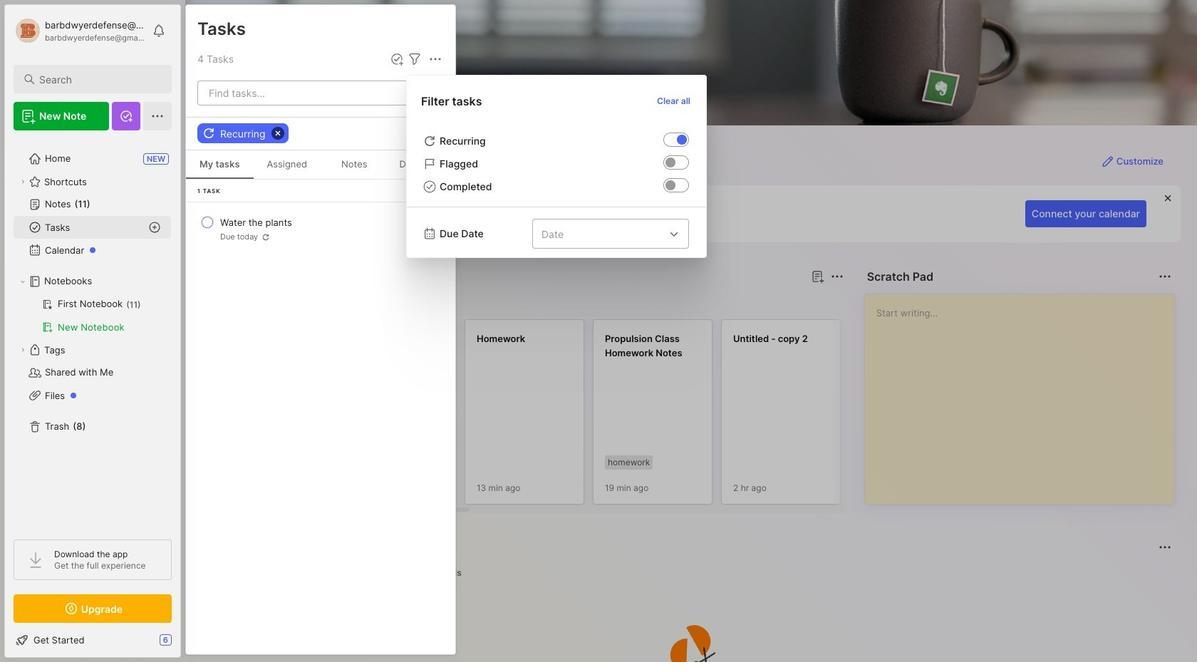 Task type: vqa. For each thing, say whether or not it's contained in the screenshot.
Tag actions FIELD
no



Task type: describe. For each thing, give the bounding box(es) containing it.
filter tasks image
[[406, 51, 424, 68]]

More actions and view options field
[[424, 51, 444, 68]]

Help and Learning task checklist field
[[5, 629, 180, 652]]

tree inside main element
[[5, 139, 180, 527]]

more actions and view options image
[[427, 51, 444, 68]]

water the plants 0 cell
[[220, 215, 292, 230]]

flagged image
[[666, 158, 676, 168]]

Search text field
[[39, 73, 159, 86]]

 Date picker field
[[533, 219, 700, 249]]

Account field
[[14, 16, 145, 45]]

recurring image
[[677, 135, 687, 145]]

new task image
[[390, 52, 404, 66]]

none search field inside main element
[[39, 71, 159, 88]]

group inside main element
[[14, 293, 171, 339]]



Task type: locate. For each thing, give the bounding box(es) containing it.
group
[[14, 293, 171, 339]]

tab
[[211, 294, 253, 311], [211, 565, 265, 582], [429, 565, 468, 582]]

click to collapse image
[[180, 636, 191, 653]]

tree
[[5, 139, 180, 527]]

Find tasks… text field
[[200, 81, 411, 105]]

expand tags image
[[19, 346, 27, 354]]

row
[[192, 210, 450, 248]]

None search field
[[39, 71, 159, 88]]

main element
[[0, 0, 185, 662]]

row group
[[208, 319, 1198, 513]]

Filter tasks field
[[406, 51, 424, 68]]

tab list
[[211, 565, 1170, 582]]

completed image
[[666, 180, 676, 190]]

Start writing… text field
[[877, 295, 1174, 493]]

expand notebooks image
[[19, 277, 27, 286]]



